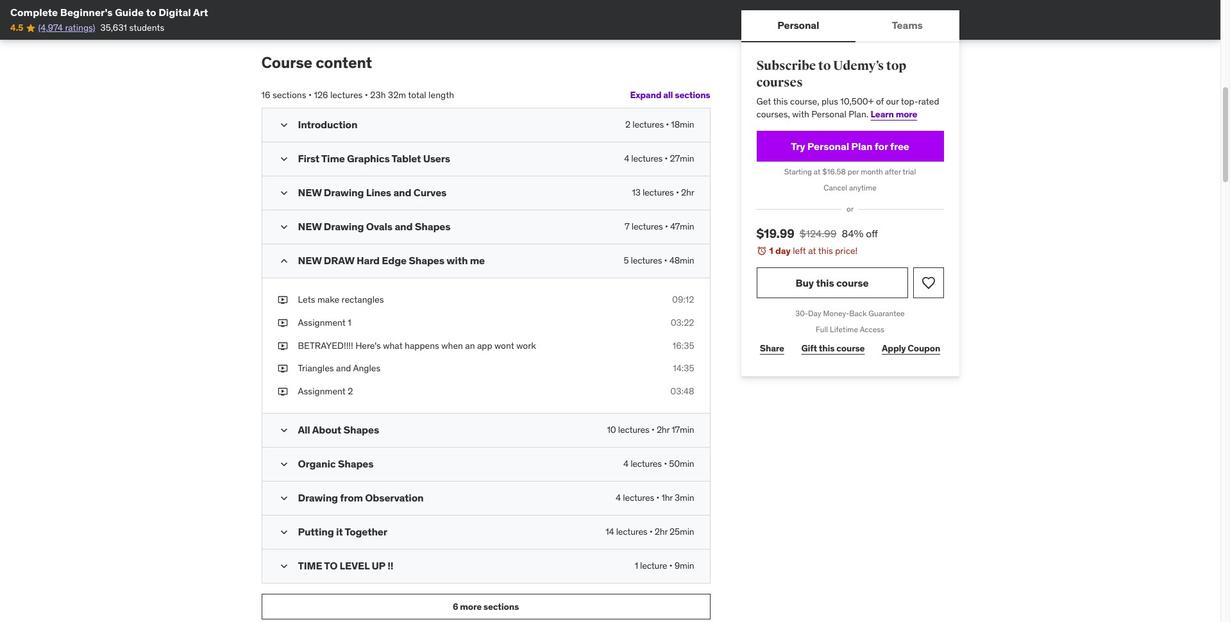 Task type: locate. For each thing, give the bounding box(es) containing it.
1 down lets make rectangles
[[348, 317, 351, 328]]

5
[[624, 255, 629, 267]]

at left $16.58
[[814, 167, 821, 177]]

curves
[[414, 186, 447, 199]]

assignment
[[298, 317, 346, 328], [298, 385, 346, 397]]

0 vertical spatial and
[[393, 186, 411, 199]]

2 xsmall image from the top
[[277, 317, 288, 330]]

new
[[298, 186, 322, 199], [298, 220, 322, 233], [298, 254, 322, 267]]

• for introduction
[[666, 119, 669, 131]]

1 vertical spatial assignment
[[298, 385, 346, 397]]

2 horizontal spatial sections
[[675, 89, 710, 101]]

1 horizontal spatial with
[[792, 108, 809, 120]]

1 day left at this price!
[[769, 245, 858, 257]]

47min
[[670, 221, 694, 233]]

0 vertical spatial new
[[298, 186, 322, 199]]

10,500+
[[841, 96, 874, 107]]

4 for graphics
[[624, 153, 629, 165]]

complete
[[10, 6, 58, 19]]

• for new drawing lines and curves
[[676, 187, 679, 199]]

84%
[[842, 227, 864, 240]]

putting it together
[[298, 526, 387, 539]]

0 vertical spatial more
[[896, 108, 918, 120]]

tab list
[[741, 10, 959, 42]]

14
[[606, 526, 614, 538]]

0 horizontal spatial 2
[[348, 385, 353, 397]]

2 vertical spatial 2hr
[[655, 526, 668, 538]]

more right 6
[[460, 601, 482, 613]]

me
[[470, 254, 485, 267]]

course for buy this course
[[836, 276, 869, 289]]

this up courses,
[[773, 96, 788, 107]]

course for gift this course
[[837, 342, 865, 354]]

more
[[896, 108, 918, 120], [460, 601, 482, 613]]

0 vertical spatial course
[[836, 276, 869, 289]]

2 new from the top
[[298, 220, 322, 233]]

udemy's
[[833, 58, 884, 74]]

betrayed!!!! here's what happens when an app wont work
[[298, 340, 536, 351]]

personal down plus at the top
[[812, 108, 847, 120]]

personal up $16.58
[[808, 140, 849, 153]]

1 lecture • 9min
[[635, 560, 694, 572]]

tab list containing personal
[[741, 10, 959, 42]]

• left 9min
[[669, 560, 673, 572]]

10 lectures • 2hr 17min
[[607, 424, 694, 436]]

1 vertical spatial drawing
[[324, 220, 364, 233]]

lifetime
[[830, 325, 858, 334]]

small image
[[277, 119, 290, 132], [277, 255, 290, 268], [277, 424, 290, 437], [277, 492, 290, 505], [277, 560, 290, 573]]

at inside starting at $16.58 per month after trial cancel anytime
[[814, 167, 821, 177]]

with
[[792, 108, 809, 120], [447, 254, 468, 267]]

to up the students
[[146, 6, 156, 19]]

more for learn
[[896, 108, 918, 120]]

when
[[442, 340, 463, 351]]

at right "left"
[[808, 245, 816, 257]]

more for 6
[[460, 601, 482, 613]]

xsmall image down xsmall image
[[277, 385, 288, 398]]

course down lifetime
[[837, 342, 865, 354]]

• for organic shapes
[[664, 458, 667, 470]]

1 small image from the top
[[277, 153, 290, 166]]

5 small image from the top
[[277, 560, 290, 573]]

this inside gift this course link
[[819, 342, 835, 354]]

xsmall image left assignment 1
[[277, 317, 288, 330]]

learn more link
[[871, 108, 918, 120]]

1 horizontal spatial sections
[[484, 601, 519, 613]]

1 vertical spatial and
[[395, 220, 413, 233]]

sections right 16
[[273, 89, 306, 101]]

xsmall image left lets
[[277, 294, 288, 307]]

small image for first time graphics tablet users
[[277, 153, 290, 166]]

xsmall image for assignment 2
[[277, 385, 288, 398]]

(4,974 ratings)
[[38, 22, 95, 34]]

1 vertical spatial to
[[818, 58, 831, 74]]

3min
[[675, 492, 694, 504]]

and right ovals
[[395, 220, 413, 233]]

4.5
[[10, 22, 23, 34]]

xsmall image up xsmall image
[[277, 340, 288, 352]]

drawing left 'lines'
[[324, 186, 364, 199]]

small image for new drawing lines and curves
[[277, 187, 290, 200]]

with left me
[[447, 254, 468, 267]]

drawing left from
[[298, 492, 338, 505]]

more inside button
[[460, 601, 482, 613]]

1 vertical spatial more
[[460, 601, 482, 613]]

price!
[[835, 245, 858, 257]]

lectures right 14
[[616, 526, 648, 538]]

small image for putting it together
[[277, 526, 290, 539]]

this inside 'get this course, plus 10,500+ of our top-rated courses, with personal plan.'
[[773, 96, 788, 107]]

new for new drawing lines and curves
[[298, 186, 322, 199]]

personal button
[[741, 10, 856, 41]]

0 vertical spatial at
[[814, 167, 821, 177]]

7 lectures • 47min
[[625, 221, 694, 233]]

free
[[890, 140, 910, 153]]

buy this course button
[[757, 268, 908, 299]]

lectures for new drawing lines and curves
[[643, 187, 674, 199]]

3 small image from the top
[[277, 424, 290, 437]]

• for all about shapes
[[652, 424, 655, 436]]

1 small image from the top
[[277, 119, 290, 132]]

0 vertical spatial to
[[146, 6, 156, 19]]

1 horizontal spatial more
[[896, 108, 918, 120]]

1 vertical spatial new
[[298, 220, 322, 233]]

this right the "buy"
[[816, 276, 834, 289]]

5 small image from the top
[[277, 526, 290, 539]]

time
[[321, 152, 345, 165]]

lectures for first time graphics tablet users
[[631, 153, 663, 165]]

• left the 23h 32m
[[365, 89, 368, 101]]

small image for all about shapes
[[277, 424, 290, 437]]

• left 27min
[[665, 153, 668, 165]]

3 xsmall image from the top
[[277, 340, 288, 352]]

1 vertical spatial course
[[837, 342, 865, 354]]

gift this course link
[[798, 336, 868, 361]]

lines
[[366, 186, 391, 199]]

lectures for all about shapes
[[618, 424, 650, 436]]

assignment for assignment 2
[[298, 385, 346, 397]]

2 vertical spatial 4
[[616, 492, 621, 504]]

time to level up !!
[[298, 560, 394, 573]]

this inside the 'buy this course' button
[[816, 276, 834, 289]]

2 lectures • 18min
[[626, 119, 694, 131]]

and for curves
[[393, 186, 411, 199]]

• left 47min
[[665, 221, 668, 233]]

sections inside button
[[484, 601, 519, 613]]

graphics
[[347, 152, 390, 165]]

lectures right 7
[[632, 221, 663, 233]]

course inside button
[[836, 276, 869, 289]]

0 vertical spatial 4
[[624, 153, 629, 165]]

• left 18min
[[666, 119, 669, 131]]

course up back
[[836, 276, 869, 289]]

4 lectures • 27min
[[624, 153, 694, 165]]

top
[[886, 58, 907, 74]]

to inside subscribe to udemy's top courses
[[818, 58, 831, 74]]

drawing for ovals
[[324, 220, 364, 233]]

lectures left 27min
[[631, 153, 663, 165]]

4 up 14 lectures • 2hr 25min
[[616, 492, 621, 504]]

lectures right 5
[[631, 255, 662, 267]]

with down course,
[[792, 108, 809, 120]]

lectures down expand
[[633, 119, 664, 131]]

assignment 2
[[298, 385, 353, 397]]

all
[[298, 424, 310, 437]]

xsmall image for assignment 1
[[277, 317, 288, 330]]

0 vertical spatial 1
[[769, 245, 774, 257]]

cancel
[[824, 183, 848, 193]]

2 vertical spatial new
[[298, 254, 322, 267]]

this for get
[[773, 96, 788, 107]]

xsmall image for betrayed!!!! here's what happens when an app wont work
[[277, 340, 288, 352]]

1 vertical spatial personal
[[812, 108, 847, 120]]

1 horizontal spatial to
[[818, 58, 831, 74]]

xsmall image
[[277, 294, 288, 307], [277, 317, 288, 330], [277, 340, 288, 352], [277, 385, 288, 398]]

sections right all
[[675, 89, 710, 101]]

• for time to level up !!
[[669, 560, 673, 572]]

1 horizontal spatial 1
[[635, 560, 638, 572]]

2hr
[[681, 187, 694, 199], [657, 424, 670, 436], [655, 526, 668, 538]]

13 lectures • 2hr
[[632, 187, 694, 199]]

1 vertical spatial 2hr
[[657, 424, 670, 436]]

try personal plan for free
[[791, 140, 910, 153]]

plan.
[[849, 108, 869, 120]]

• left 126
[[308, 89, 312, 101]]

lectures right 13
[[643, 187, 674, 199]]

• left the 50min
[[664, 458, 667, 470]]

sections inside "dropdown button"
[[675, 89, 710, 101]]

sections right 6
[[484, 601, 519, 613]]

1 vertical spatial 1
[[348, 317, 351, 328]]

1 vertical spatial 4
[[624, 458, 629, 470]]

level
[[340, 560, 370, 573]]

apply
[[882, 342, 906, 354]]

organic shapes
[[298, 458, 374, 471]]

students
[[129, 22, 164, 34]]

full
[[816, 325, 828, 334]]

lectures for drawing from observation
[[623, 492, 654, 504]]

and right 'lines'
[[393, 186, 411, 199]]

small image
[[277, 153, 290, 166], [277, 187, 290, 200], [277, 221, 290, 234], [277, 458, 290, 471], [277, 526, 290, 539]]

new for new drawing ovals and shapes
[[298, 220, 322, 233]]

• left 17min
[[652, 424, 655, 436]]

1 assignment from the top
[[298, 317, 346, 328]]

• for putting it together
[[650, 526, 653, 538]]

3 new from the top
[[298, 254, 322, 267]]

1 horizontal spatial 2
[[626, 119, 631, 131]]

lectures for new draw hard edge shapes with me
[[631, 255, 662, 267]]

more down top-
[[896, 108, 918, 120]]

0 horizontal spatial more
[[460, 601, 482, 613]]

2 assignment from the top
[[298, 385, 346, 397]]

get this course, plus 10,500+ of our top-rated courses, with personal plan.
[[757, 96, 940, 120]]

shapes right edge
[[409, 254, 445, 267]]

2hr for putting it together
[[655, 526, 668, 538]]

0 vertical spatial drawing
[[324, 186, 364, 199]]

assignment up betrayed!!!!
[[298, 317, 346, 328]]

personal up 'subscribe' on the top of the page
[[778, 19, 819, 32]]

and
[[393, 186, 411, 199], [395, 220, 413, 233], [336, 363, 351, 374]]

1 vertical spatial 2
[[348, 385, 353, 397]]

0 vertical spatial with
[[792, 108, 809, 120]]

lectures for organic shapes
[[631, 458, 662, 470]]

27min
[[670, 153, 694, 165]]

• left 25min
[[650, 526, 653, 538]]

drawing up the draw
[[324, 220, 364, 233]]

4 down 2 lectures • 18min
[[624, 153, 629, 165]]

about
[[312, 424, 341, 437]]

2hr up 47min
[[681, 187, 694, 199]]

1 for 1 day left at this price!
[[769, 245, 774, 257]]

2 small image from the top
[[277, 187, 290, 200]]

6
[[453, 601, 458, 613]]

and left angles
[[336, 363, 351, 374]]

50min
[[669, 458, 694, 470]]

3 small image from the top
[[277, 221, 290, 234]]

2 down expand
[[626, 119, 631, 131]]

4 small image from the top
[[277, 458, 290, 471]]

0 vertical spatial assignment
[[298, 317, 346, 328]]

1 for 1 lecture • 9min
[[635, 560, 638, 572]]

courses,
[[757, 108, 790, 120]]

1 right alarm image
[[769, 245, 774, 257]]

• for first time graphics tablet users
[[665, 153, 668, 165]]

$124.99
[[800, 227, 837, 240]]

rated
[[918, 96, 940, 107]]

to
[[324, 560, 338, 573]]

0 vertical spatial 2hr
[[681, 187, 694, 199]]

2 horizontal spatial 1
[[769, 245, 774, 257]]

0 horizontal spatial with
[[447, 254, 468, 267]]

at
[[814, 167, 821, 177], [808, 245, 816, 257]]

sections for expand all sections
[[675, 89, 710, 101]]

lectures left 1hr at the right
[[623, 492, 654, 504]]

personal
[[778, 19, 819, 32], [812, 108, 847, 120], [808, 140, 849, 153]]

2 vertical spatial 1
[[635, 560, 638, 572]]

work
[[517, 340, 536, 351]]

2 vertical spatial personal
[[808, 140, 849, 153]]

1 left lecture
[[635, 560, 638, 572]]

shapes down curves
[[415, 220, 451, 233]]

subscribe
[[757, 58, 816, 74]]

1 xsmall image from the top
[[277, 294, 288, 307]]

this right gift
[[819, 342, 835, 354]]

observation
[[365, 492, 424, 505]]

0 vertical spatial 2
[[626, 119, 631, 131]]

sections for 6 more sections
[[484, 601, 519, 613]]

lectures down 10 lectures • 2hr 17min
[[631, 458, 662, 470]]

gift
[[802, 342, 817, 354]]

• left 1hr at the right
[[656, 492, 660, 504]]

lectures
[[330, 89, 363, 101], [633, 119, 664, 131], [631, 153, 663, 165], [643, 187, 674, 199], [632, 221, 663, 233], [631, 255, 662, 267], [618, 424, 650, 436], [631, 458, 662, 470], [623, 492, 654, 504], [616, 526, 648, 538]]

assignment down triangles
[[298, 385, 346, 397]]

0 vertical spatial personal
[[778, 19, 819, 32]]

plus
[[822, 96, 838, 107]]

• left 48min
[[664, 255, 667, 267]]

7
[[625, 221, 630, 233]]

this down $124.99
[[818, 245, 833, 257]]

off
[[866, 227, 878, 240]]

to left udemy's
[[818, 58, 831, 74]]

4 xsmall image from the top
[[277, 385, 288, 398]]

4 small image from the top
[[277, 492, 290, 505]]

6 more sections
[[453, 601, 519, 613]]

2 small image from the top
[[277, 255, 290, 268]]

• down 27min
[[676, 187, 679, 199]]

1hr
[[662, 492, 673, 504]]

9min
[[675, 560, 694, 572]]

users
[[423, 152, 450, 165]]

2 down triangles and angles
[[348, 385, 353, 397]]

2
[[626, 119, 631, 131], [348, 385, 353, 397]]

1 new from the top
[[298, 186, 322, 199]]

this for gift
[[819, 342, 835, 354]]

4 down 10 lectures • 2hr 17min
[[624, 458, 629, 470]]

learn more
[[871, 108, 918, 120]]

lectures right 10
[[618, 424, 650, 436]]

2hr left 17min
[[657, 424, 670, 436]]

2hr left 25min
[[655, 526, 668, 538]]

alarm image
[[757, 246, 767, 256]]



Task type: vqa. For each thing, say whether or not it's contained in the screenshot.
with in the Get This Course, Plus 10,500+ Of Our Top-Rated Courses, With Personal Plan.
yes



Task type: describe. For each thing, give the bounding box(es) containing it.
2hr for all about shapes
[[657, 424, 670, 436]]

per
[[848, 167, 859, 177]]

teams button
[[856, 10, 959, 41]]

4 lectures • 50min
[[624, 458, 694, 470]]

make
[[317, 294, 339, 306]]

complete beginner's guide to digital art
[[10, 6, 208, 19]]

after
[[885, 167, 901, 177]]

triangles and angles
[[298, 363, 381, 374]]

4 for observation
[[616, 492, 621, 504]]

left
[[793, 245, 806, 257]]

assignment for assignment 1
[[298, 317, 346, 328]]

it
[[336, 526, 343, 539]]

total
[[408, 89, 426, 101]]

small image for new draw hard edge shapes with me
[[277, 255, 290, 268]]

10
[[607, 424, 616, 436]]

or
[[847, 204, 854, 214]]

1 vertical spatial at
[[808, 245, 816, 257]]

small image for organic shapes
[[277, 458, 290, 471]]

0 horizontal spatial to
[[146, 6, 156, 19]]

small image for drawing from observation
[[277, 492, 290, 505]]

14:35
[[673, 363, 694, 374]]

5 lectures • 48min
[[624, 255, 694, 267]]

new drawing lines and curves
[[298, 186, 447, 199]]

126
[[314, 89, 328, 101]]

get
[[757, 96, 771, 107]]

$19.99 $124.99 84% off
[[757, 226, 878, 241]]

try
[[791, 140, 805, 153]]

30-
[[796, 309, 808, 318]]

introduction
[[298, 118, 358, 131]]

lectures right 126
[[330, 89, 363, 101]]

day
[[808, 309, 821, 318]]

xsmall image for lets make rectangles
[[277, 294, 288, 307]]

2 vertical spatial and
[[336, 363, 351, 374]]

• for drawing from observation
[[656, 492, 660, 504]]

lectures for putting it together
[[616, 526, 648, 538]]

• for new drawing ovals and shapes
[[665, 221, 668, 233]]

our
[[886, 96, 899, 107]]

from
[[340, 492, 363, 505]]

edge
[[382, 254, 407, 267]]

month
[[861, 167, 883, 177]]

share
[[760, 342, 784, 354]]

lecture
[[640, 560, 667, 572]]

2 vertical spatial drawing
[[298, 492, 338, 505]]

apply coupon button
[[879, 336, 944, 361]]

subscribe to udemy's top courses
[[757, 58, 907, 90]]

for
[[875, 140, 888, 153]]

new draw hard edge shapes with me
[[298, 254, 485, 267]]

time
[[298, 560, 322, 573]]

this for buy
[[816, 276, 834, 289]]

top-
[[901, 96, 918, 107]]

03:48
[[671, 385, 694, 397]]

xsmall image
[[277, 363, 288, 375]]

13
[[632, 187, 641, 199]]

first time graphics tablet users
[[298, 152, 450, 165]]

all about shapes
[[298, 424, 379, 437]]

and for shapes
[[395, 220, 413, 233]]

03:22
[[671, 317, 694, 328]]

personal inside try personal plan for free link
[[808, 140, 849, 153]]

apply coupon
[[882, 342, 941, 354]]

2hr for new drawing lines and curves
[[681, 187, 694, 199]]

lectures for new drawing ovals and shapes
[[632, 221, 663, 233]]

lectures for introduction
[[633, 119, 664, 131]]

new for new draw hard edge shapes with me
[[298, 254, 322, 267]]

0 horizontal spatial 1
[[348, 317, 351, 328]]

course,
[[790, 96, 820, 107]]

coupon
[[908, 342, 941, 354]]

what
[[383, 340, 403, 351]]

drawing from observation
[[298, 492, 424, 505]]

48min
[[669, 255, 694, 267]]

wont
[[495, 340, 514, 351]]

buy this course
[[796, 276, 869, 289]]

shapes right about
[[344, 424, 379, 437]]

with inside 'get this course, plus 10,500+ of our top-rated courses, with personal plan.'
[[792, 108, 809, 120]]

content
[[316, 52, 372, 72]]

ovals
[[366, 220, 393, 233]]

$16.58
[[823, 167, 846, 177]]

25min
[[670, 526, 694, 538]]

guide
[[115, 6, 144, 19]]

0 horizontal spatial sections
[[273, 89, 306, 101]]

starting
[[784, 167, 812, 177]]

16
[[261, 89, 270, 101]]

courses
[[757, 74, 803, 90]]

guarantee
[[869, 309, 905, 318]]

happens
[[405, 340, 439, 351]]

personal inside the personal button
[[778, 19, 819, 32]]

small image for time to level up !!
[[277, 560, 290, 573]]

small image for introduction
[[277, 119, 290, 132]]

shapes up from
[[338, 458, 374, 471]]

small image for new drawing ovals and shapes
[[277, 221, 290, 234]]

• for new draw hard edge shapes with me
[[664, 255, 667, 267]]

lets make rectangles
[[298, 294, 384, 306]]

add to wishlist image
[[921, 275, 936, 291]]

share button
[[757, 336, 788, 361]]

4 lectures • 1hr 3min
[[616, 492, 694, 504]]

access
[[860, 325, 885, 334]]

35,631 students
[[100, 22, 164, 34]]

23h 32m
[[370, 89, 406, 101]]

lets
[[298, 294, 315, 306]]

trial
[[903, 167, 916, 177]]

1 vertical spatial with
[[447, 254, 468, 267]]

back
[[849, 309, 867, 318]]

gift this course
[[802, 342, 865, 354]]

expand all sections button
[[630, 82, 710, 108]]

drawing for lines
[[324, 186, 364, 199]]

!!
[[388, 560, 394, 573]]

personal inside 'get this course, plus 10,500+ of our top-rated courses, with personal plan.'
[[812, 108, 847, 120]]

teams
[[892, 19, 923, 32]]

beginner's
[[60, 6, 113, 19]]

16:35
[[673, 340, 694, 351]]

starting at $16.58 per month after trial cancel anytime
[[784, 167, 916, 193]]

together
[[345, 526, 387, 539]]

(4,974
[[38, 22, 63, 34]]

day
[[776, 245, 791, 257]]

money-
[[823, 309, 849, 318]]

course
[[261, 52, 312, 72]]



